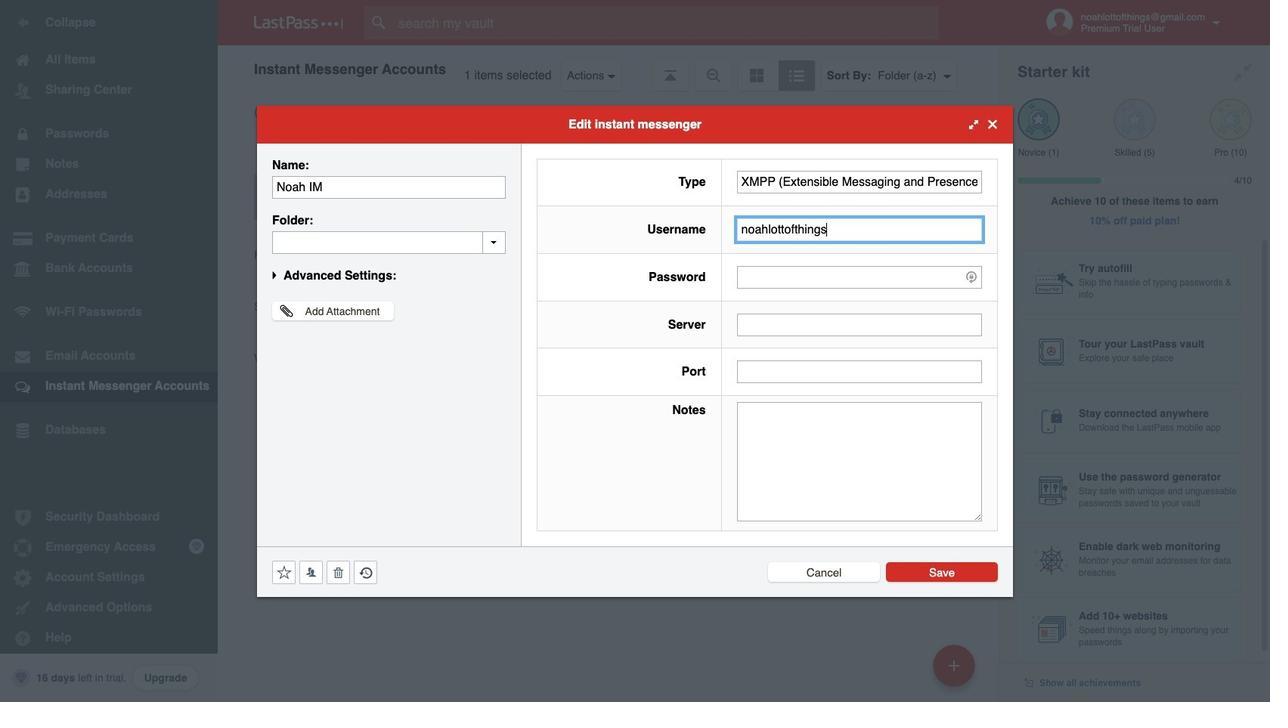 Task type: locate. For each thing, give the bounding box(es) containing it.
vault options navigation
[[218, 45, 1000, 91]]

None text field
[[737, 171, 983, 194], [272, 176, 506, 199], [737, 219, 983, 241], [272, 231, 506, 254], [737, 314, 983, 336], [737, 171, 983, 194], [272, 176, 506, 199], [737, 219, 983, 241], [272, 231, 506, 254], [737, 314, 983, 336]]

None password field
[[737, 266, 983, 289]]

search my vault text field
[[365, 6, 969, 39]]

new item navigation
[[928, 641, 985, 703]]

dialog
[[257, 106, 1014, 597]]

None text field
[[737, 361, 983, 384], [737, 402, 983, 522], [737, 361, 983, 384], [737, 402, 983, 522]]



Task type: vqa. For each thing, say whether or not it's contained in the screenshot.
Main content MAIN CONTENT
no



Task type: describe. For each thing, give the bounding box(es) containing it.
main navigation navigation
[[0, 0, 218, 703]]

lastpass image
[[254, 16, 343, 29]]

Search search field
[[365, 6, 969, 39]]

new item image
[[949, 661, 960, 671]]



